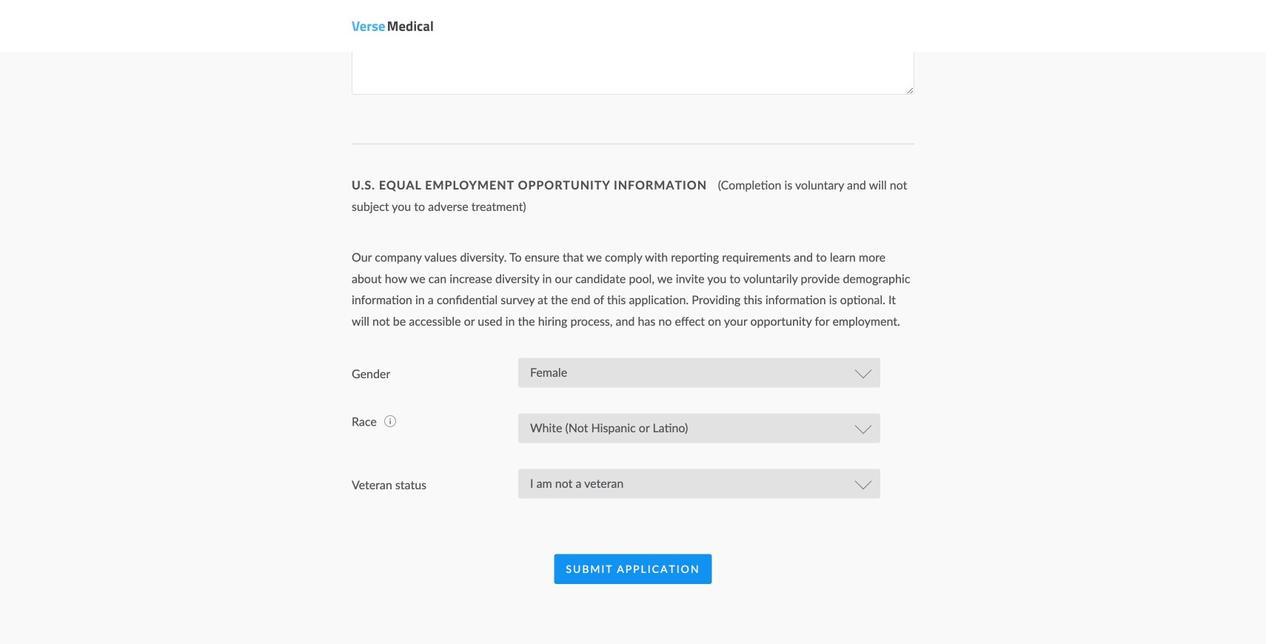 Task type: vqa. For each thing, say whether or not it's contained in the screenshot.
People.ai logo
no



Task type: locate. For each thing, give the bounding box(es) containing it.
Add a cover letter or anything else you want to share. text field
[[352, 0, 915, 95]]

verse medical logo image
[[352, 13, 434, 39]]



Task type: describe. For each thing, give the bounding box(es) containing it.
click to see details about each option. image
[[384, 416, 396, 427]]



